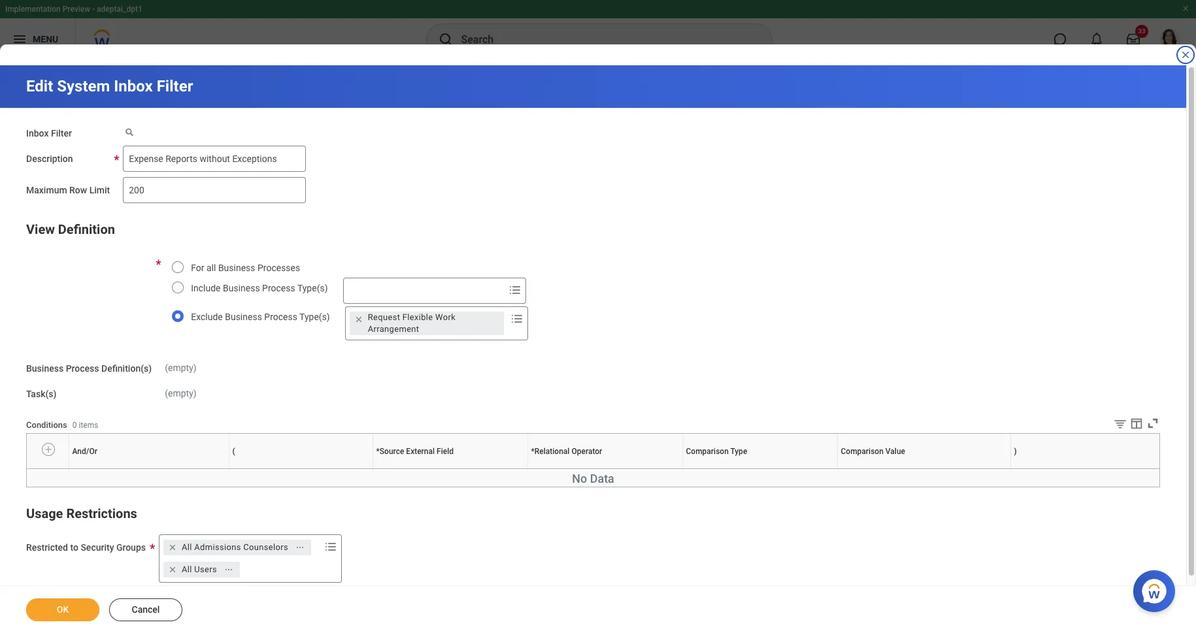 Task type: describe. For each thing, give the bounding box(es) containing it.
definition(s)
[[101, 363, 152, 374]]

view definition button
[[26, 222, 115, 237]]

maximum row limit
[[26, 185, 110, 195]]

view definition
[[26, 222, 115, 237]]

Description text field
[[123, 146, 306, 172]]

all users, press delete to clear value. option
[[164, 563, 240, 578]]

request flexible work arrangement, press delete to clear value. option
[[350, 312, 504, 335]]

all
[[207, 263, 216, 273]]

) inside 'row' element
[[1015, 447, 1017, 456]]

notifications large image
[[1091, 33, 1104, 46]]

Search field
[[344, 279, 505, 303]]

cancel
[[132, 605, 160, 615]]

profile logan mcneil element
[[1152, 25, 1189, 54]]

) button
[[1083, 469, 1084, 470]]

type(s) for include business process type(s)
[[297, 283, 328, 293]]

0
[[72, 421, 77, 430]]

implementation preview -   adeptai_dpt1
[[5, 5, 142, 14]]

no
[[572, 472, 587, 486]]

usage restrictions
[[26, 506, 137, 522]]

( button
[[300, 469, 301, 470]]

view definition group
[[26, 219, 1193, 488]]

flexible
[[403, 312, 433, 322]]

admissions
[[194, 543, 241, 553]]

comparison type
[[686, 447, 748, 456]]

-
[[92, 5, 95, 14]]

toolbar inside view definition group
[[1104, 417, 1161, 434]]

1 vertical spatial filter
[[51, 128, 72, 139]]

prompts image
[[323, 540, 339, 555]]

1 horizontal spatial type
[[761, 469, 763, 470]]

usage restrictions group
[[26, 504, 1161, 584]]

close environment banner image
[[1182, 5, 1190, 12]]

view
[[26, 222, 55, 237]]

fullscreen image
[[1147, 417, 1161, 431]]

relational inside 'row' element
[[535, 447, 570, 456]]

all for all admissions counselors
[[182, 543, 192, 553]]

task(s)
[[26, 389, 57, 399]]

* relational operator
[[531, 447, 603, 456]]

close edit system inbox filter image
[[1181, 50, 1192, 60]]

and/or button
[[147, 469, 150, 470]]

row
[[69, 185, 87, 195]]

maximum
[[26, 185, 67, 195]]

row element
[[27, 434, 1192, 469]]

inbox large image
[[1128, 33, 1141, 46]]

business down include business process type(s)
[[225, 312, 262, 322]]

* for relational
[[531, 447, 535, 456]]

for
[[191, 263, 204, 273]]

restricted to security groups
[[26, 543, 146, 554]]

1 vertical spatial field
[[452, 469, 453, 470]]

exclude business process type(s)
[[191, 312, 330, 322]]

field inside 'row' element
[[437, 447, 454, 456]]

all admissions counselors
[[182, 543, 288, 553]]

include
[[191, 283, 221, 293]]

1 horizontal spatial relational
[[602, 469, 605, 470]]

x small image
[[166, 564, 179, 577]]

( inside 'row' element
[[233, 447, 235, 456]]

(empty) for task(s)
[[165, 388, 197, 399]]

all for all users
[[182, 565, 192, 575]]

all users element
[[182, 565, 217, 576]]

edit system inbox filter
[[26, 77, 193, 95]]

business process definition(s)
[[26, 363, 152, 374]]

security
[[81, 543, 114, 554]]

ok button
[[26, 599, 99, 622]]

related actions image for all admissions counselors
[[296, 544, 305, 553]]

exclude
[[191, 312, 223, 322]]

Maximum Row Limit text field
[[123, 177, 306, 203]]

edit system inbox filter main content
[[0, 65, 1197, 634]]

request flexible work arrangement element
[[368, 312, 499, 335]]

and/or for and/or
[[72, 447, 97, 456]]

0 vertical spatial filter
[[157, 77, 193, 95]]

conditions
[[26, 420, 67, 430]]

work
[[436, 312, 456, 322]]



Task type: locate. For each thing, give the bounding box(es) containing it.
restricted
[[26, 543, 68, 554]]

1 horizontal spatial source
[[447, 469, 449, 470]]

0 horizontal spatial related actions image
[[224, 566, 234, 575]]

external
[[406, 447, 435, 456], [449, 469, 451, 470]]

operator up relational operator button
[[572, 447, 603, 456]]

limit
[[89, 185, 110, 195]]

2 * from the left
[[531, 447, 535, 456]]

1 vertical spatial external
[[449, 469, 451, 470]]

restrictions
[[66, 506, 137, 522]]

0 vertical spatial type(s)
[[297, 283, 328, 293]]

process for include business process type(s)
[[262, 283, 295, 293]]

request
[[368, 312, 400, 322]]

operator inside 'row' element
[[572, 447, 603, 456]]

1 horizontal spatial and/or
[[147, 469, 150, 470]]

1 horizontal spatial filter
[[157, 77, 193, 95]]

(
[[233, 447, 235, 456], [300, 469, 301, 470]]

1 * from the left
[[376, 447, 380, 456]]

value
[[886, 447, 906, 456], [925, 469, 927, 470]]

0 horizontal spatial *
[[376, 447, 380, 456]]

all users
[[182, 565, 217, 575]]

related actions image
[[296, 544, 305, 553], [224, 566, 234, 575]]

inbox
[[114, 77, 153, 95], [26, 128, 49, 139]]

prompts image
[[507, 282, 523, 298], [509, 311, 525, 327]]

0 vertical spatial x small image
[[352, 313, 365, 326]]

all inside all users element
[[182, 565, 192, 575]]

1 horizontal spatial value
[[925, 469, 927, 470]]

related actions image for all users
[[224, 566, 234, 575]]

0 vertical spatial source
[[380, 447, 404, 456]]

for all business processes
[[191, 263, 300, 273]]

all right x small icon
[[182, 565, 192, 575]]

system
[[57, 77, 110, 95]]

0 vertical spatial operator
[[572, 447, 603, 456]]

0 vertical spatial (
[[233, 447, 235, 456]]

0 horizontal spatial x small image
[[166, 542, 179, 555]]

filter
[[157, 77, 193, 95], [51, 128, 72, 139]]

0 horizontal spatial external
[[406, 447, 435, 456]]

(empty)
[[165, 363, 197, 373], [165, 388, 197, 399]]

implementation
[[5, 5, 61, 14]]

0 vertical spatial all
[[182, 543, 192, 553]]

cancel button
[[109, 599, 182, 622]]

external inside 'row' element
[[406, 447, 435, 456]]

groups
[[116, 543, 146, 554]]

value inside 'row' element
[[886, 447, 906, 456]]

to
[[70, 543, 78, 554]]

data
[[590, 472, 615, 486]]

1 horizontal spatial inbox
[[114, 77, 153, 95]]

0 vertical spatial )
[[1015, 447, 1017, 456]]

* source external field
[[376, 447, 454, 456]]

conditions 0 items
[[26, 420, 98, 430]]

type inside 'row' element
[[731, 447, 748, 456]]

ok
[[57, 605, 69, 615]]

1 vertical spatial source
[[447, 469, 449, 470]]

1 horizontal spatial operator
[[605, 469, 608, 470]]

field
[[437, 447, 454, 456], [452, 469, 453, 470]]

comparison value column header
[[838, 469, 1011, 470]]

users
[[194, 565, 217, 575]]

and/or for and/or ( source external field relational operator comparison type comparison value )
[[147, 469, 150, 470]]

inbox right "system"
[[114, 77, 153, 95]]

usage restrictions button
[[26, 506, 137, 522]]

processes
[[258, 263, 300, 273]]

relational operator button
[[602, 469, 608, 470]]

2 (empty) from the top
[[165, 388, 197, 399]]

source external field button
[[447, 469, 454, 470]]

toolbar
[[1104, 417, 1161, 434]]

* for source
[[376, 447, 380, 456]]

1 horizontal spatial *
[[531, 447, 535, 456]]

process
[[262, 283, 295, 293], [264, 312, 298, 322], [66, 363, 99, 374]]

0 horizontal spatial source
[[380, 447, 404, 456]]

x small image up x small icon
[[166, 542, 179, 555]]

0 horizontal spatial filter
[[51, 128, 72, 139]]

1 horizontal spatial (
[[300, 469, 301, 470]]

related actions image inside all users, press delete to clear value. option
[[224, 566, 234, 575]]

x small image inside all admissions counselors, press delete to clear value. option
[[166, 542, 179, 555]]

0 horizontal spatial value
[[886, 447, 906, 456]]

1 vertical spatial process
[[264, 312, 298, 322]]

process down include business process type(s)
[[264, 312, 298, 322]]

1 horizontal spatial related actions image
[[296, 544, 305, 553]]

items
[[79, 421, 98, 430]]

process down processes
[[262, 283, 295, 293]]

preview
[[63, 5, 90, 14]]

request flexible work arrangement
[[368, 312, 456, 334]]

comparison value
[[841, 447, 906, 456]]

1 vertical spatial x small image
[[166, 542, 179, 555]]

0 horizontal spatial relational
[[535, 447, 570, 456]]

usage
[[26, 506, 63, 522]]

adeptai_dpt1
[[97, 5, 142, 14]]

2 vertical spatial process
[[66, 363, 99, 374]]

inbox filter
[[26, 128, 72, 139]]

x small image left request
[[352, 313, 365, 326]]

business up task(s)
[[26, 363, 64, 374]]

0 vertical spatial prompts image
[[507, 282, 523, 298]]

type
[[731, 447, 748, 456], [761, 469, 763, 470]]

relational
[[535, 447, 570, 456], [602, 469, 605, 470]]

all admissions counselors, press delete to clear value. option
[[164, 540, 311, 556]]

no data
[[572, 472, 615, 486]]

inbox up 'description'
[[26, 128, 49, 139]]

definition
[[58, 222, 115, 237]]

1 (empty) from the top
[[165, 363, 197, 373]]

related actions image down all admissions counselors 'element'
[[224, 566, 234, 575]]

business
[[218, 263, 255, 273], [223, 283, 260, 293], [225, 312, 262, 322], [26, 363, 64, 374]]

1 vertical spatial prompts image
[[509, 311, 525, 327]]

1 vertical spatial relational
[[602, 469, 605, 470]]

1 vertical spatial value
[[925, 469, 927, 470]]

0 vertical spatial field
[[437, 447, 454, 456]]

prompts image for include business process type(s)
[[507, 282, 523, 298]]

arrangement
[[368, 324, 419, 334]]

1 vertical spatial related actions image
[[224, 566, 234, 575]]

and/or ( source external field relational operator comparison type comparison value )
[[147, 469, 1083, 470]]

field up the source external field button
[[437, 447, 454, 456]]

0 vertical spatial (empty)
[[165, 363, 197, 373]]

comparison type button
[[757, 469, 763, 470]]

0 horizontal spatial operator
[[572, 447, 603, 456]]

)
[[1015, 447, 1017, 456], [1083, 469, 1083, 470]]

x small image for request
[[352, 313, 365, 326]]

and/or
[[72, 447, 97, 456], [147, 469, 150, 470]]

items selected list box
[[160, 538, 322, 581]]

0 vertical spatial process
[[262, 283, 295, 293]]

1 vertical spatial type(s)
[[300, 312, 330, 322]]

0 vertical spatial and/or
[[72, 447, 97, 456]]

prompts image for exclude business process type(s)
[[509, 311, 525, 327]]

1 vertical spatial all
[[182, 565, 192, 575]]

and/or inside 'row' element
[[72, 447, 97, 456]]

related actions image left prompts image
[[296, 544, 305, 553]]

source
[[380, 447, 404, 456], [447, 469, 449, 470]]

1 all from the top
[[182, 543, 192, 553]]

1 vertical spatial and/or
[[147, 469, 150, 470]]

related actions image inside all admissions counselors, press delete to clear value. option
[[296, 544, 305, 553]]

edit
[[26, 77, 53, 95]]

(empty) for business process definition(s)
[[165, 363, 197, 373]]

edit system inbox filter dialog
[[0, 0, 1197, 634]]

workday assistant region
[[1134, 566, 1181, 613]]

1 vertical spatial operator
[[605, 469, 608, 470]]

0 horizontal spatial inbox
[[26, 128, 49, 139]]

plus image
[[44, 444, 53, 456]]

*
[[376, 447, 380, 456], [531, 447, 535, 456]]

x small image
[[352, 313, 365, 326], [166, 542, 179, 555]]

all
[[182, 543, 192, 553], [182, 565, 192, 575]]

operator
[[572, 447, 603, 456], [605, 469, 608, 470]]

0 vertical spatial inbox
[[114, 77, 153, 95]]

2 all from the top
[[182, 565, 192, 575]]

1 vertical spatial type
[[761, 469, 763, 470]]

all up all users
[[182, 543, 192, 553]]

all inside all admissions counselors 'element'
[[182, 543, 192, 553]]

search image
[[438, 31, 454, 47]]

1 vertical spatial )
[[1083, 469, 1083, 470]]

type(s) for exclude business process type(s)
[[300, 312, 330, 322]]

all admissions counselors element
[[182, 542, 288, 554]]

1 vertical spatial (empty)
[[165, 388, 197, 399]]

business down for all business processes
[[223, 283, 260, 293]]

source inside 'row' element
[[380, 447, 404, 456]]

0 vertical spatial related actions image
[[296, 544, 305, 553]]

1 horizontal spatial )
[[1083, 469, 1083, 470]]

business right all
[[218, 263, 255, 273]]

0 horizontal spatial (
[[233, 447, 235, 456]]

type(s)
[[297, 283, 328, 293], [300, 312, 330, 322]]

process left definition(s)
[[66, 363, 99, 374]]

x small image inside request flexible work arrangement, press delete to clear value. option
[[352, 313, 365, 326]]

click to view/edit grid preferences image
[[1130, 417, 1145, 431]]

process for exclude business process type(s)
[[264, 312, 298, 322]]

0 vertical spatial external
[[406, 447, 435, 456]]

0 vertical spatial type
[[731, 447, 748, 456]]

1 horizontal spatial x small image
[[352, 313, 365, 326]]

0 horizontal spatial and/or
[[72, 447, 97, 456]]

1 vertical spatial (
[[300, 469, 301, 470]]

0 horizontal spatial )
[[1015, 447, 1017, 456]]

comparison
[[686, 447, 729, 456], [841, 447, 884, 456], [757, 469, 761, 470], [922, 469, 925, 470]]

column header
[[1155, 470, 1192, 470]]

0 horizontal spatial type
[[731, 447, 748, 456]]

0 vertical spatial relational
[[535, 447, 570, 456]]

field down * source external field
[[452, 469, 453, 470]]

x small image for all
[[166, 542, 179, 555]]

1 horizontal spatial external
[[449, 469, 451, 470]]

description
[[26, 154, 73, 164]]

operator up data
[[605, 469, 608, 470]]

include business process type(s)
[[191, 283, 328, 293]]

select to filter grid data image
[[1114, 417, 1128, 431]]

0 vertical spatial value
[[886, 447, 906, 456]]

implementation preview -   adeptai_dpt1 banner
[[0, 0, 1197, 60]]

1 vertical spatial inbox
[[26, 128, 49, 139]]

counselors
[[243, 543, 288, 553]]



Task type: vqa. For each thing, say whether or not it's contained in the screenshot.
'comparison value' Column Header
yes



